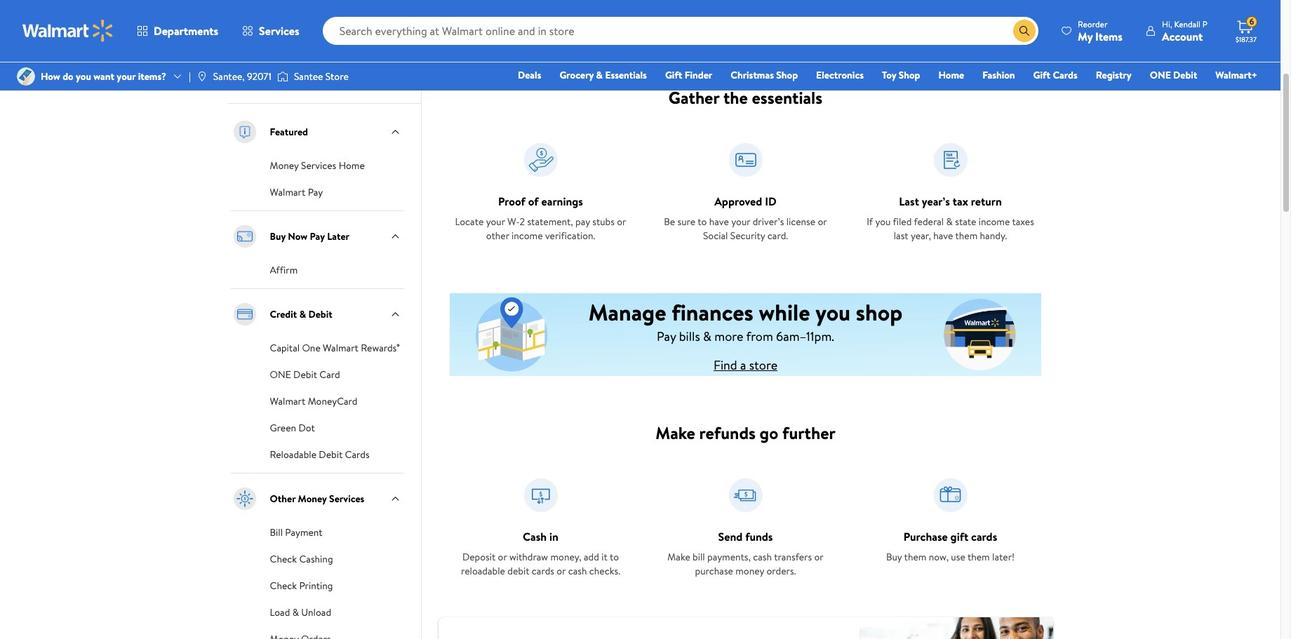 Task type: describe. For each thing, give the bounding box(es) containing it.
load & unload
[[270, 606, 331, 620]]

money services
[[228, 69, 313, 86]]

card
[[320, 368, 340, 382]]

 image for santee store
[[277, 69, 288, 84]]

services down reloadable debit cards
[[329, 492, 365, 506]]

them down purchase
[[904, 550, 927, 564]]

debit up one
[[308, 307, 333, 321]]

hi, kendall p account
[[1162, 18, 1208, 44]]

finder
[[685, 68, 713, 82]]

credit
[[270, 307, 297, 321]]

green
[[270, 421, 296, 435]]

items
[[1096, 28, 1123, 44]]

finances
[[672, 297, 754, 327]]

of
[[528, 194, 539, 209]]

manage
[[589, 297, 666, 327]]

gift
[[951, 529, 969, 545]]

cashing
[[299, 552, 333, 566]]

sure
[[678, 215, 696, 229]]

reorder my items
[[1078, 18, 1123, 44]]

1 vertical spatial walmart
[[323, 341, 359, 355]]

income inside proof of earnings locate your w-2 statement, pay stubs or other income verification.
[[512, 229, 543, 243]]

to inside approved id be sure to have your driver's license or social security card.
[[698, 215, 707, 229]]

have inside last year's tax return if you filed federal & state income taxes last year, have them handy.
[[934, 229, 953, 243]]

now,
[[929, 550, 949, 564]]

registry link
[[1090, 67, 1138, 83]]

reloadable
[[270, 448, 317, 462]]

the
[[724, 86, 748, 109]]

0 horizontal spatial you
[[76, 69, 91, 83]]

one debit card
[[270, 368, 340, 382]]

do
[[63, 69, 73, 83]]

find
[[714, 356, 737, 374]]

or inside approved id be sure to have your driver's license or social security card.
[[818, 215, 827, 229]]

check cashing
[[270, 552, 333, 566]]

electronics
[[816, 68, 864, 82]]

capital one walmart rewards® link
[[270, 340, 400, 355]]

reloadable debit cards
[[270, 448, 370, 462]]

filed
[[893, 215, 912, 229]]

pay
[[576, 215, 590, 229]]

printing
[[299, 579, 333, 593]]

return
[[971, 194, 1002, 209]]

one debit
[[1150, 68, 1198, 82]]

Search search field
[[323, 17, 1039, 45]]

buy now pay later image
[[231, 223, 259, 251]]

1 vertical spatial cards
[[345, 448, 370, 462]]

one for one debit card
[[270, 368, 291, 382]]

christmas
[[731, 68, 774, 82]]

home link
[[932, 67, 971, 83]]

0 vertical spatial cards
[[1053, 68, 1078, 82]]

gather the essentials
[[669, 86, 823, 109]]

gather the essentials. proof of earnings. locate your w-2 statement, pay stubs or other income verification. image
[[524, 143, 558, 177]]

you inside last year's tax return if you filed federal & state income taxes last year, have them handy.
[[876, 215, 891, 229]]

or inside send funds make bill payments, cash transfers or purchase money orders.
[[815, 550, 824, 564]]

payment
[[285, 526, 323, 540]]

want
[[94, 69, 114, 83]]

1 vertical spatial pay
[[310, 230, 325, 244]]

check cashing link
[[270, 551, 333, 566]]

cards inside purchase gift cards buy them now, use them later!
[[971, 529, 998, 545]]

gift for gift finder
[[665, 68, 683, 82]]

dot
[[299, 421, 315, 435]]

bill payment
[[270, 526, 323, 540]]

rewards®
[[361, 341, 400, 355]]

checks.
[[589, 564, 620, 578]]

to inside cash in deposit or withdraw money, add it to reloadable debit cards or cash checks.
[[610, 550, 619, 564]]

search icon image
[[1019, 25, 1030, 36]]

make inside send funds make bill payments, cash transfers or purchase money orders.
[[668, 550, 690, 564]]

approved id. be sure to have your driver's license or social security card. image
[[729, 143, 763, 177]]

earnings
[[542, 194, 583, 209]]

tax
[[953, 194, 969, 209]]

money for money services home
[[270, 159, 299, 173]]

santee store
[[294, 69, 349, 83]]

other money services
[[270, 492, 365, 506]]

a
[[740, 356, 746, 374]]

walmart moneycard
[[270, 394, 358, 409]]

bills
[[679, 327, 700, 345]]

money
[[736, 564, 764, 578]]

store
[[749, 356, 778, 374]]

0 vertical spatial home
[[939, 68, 965, 82]]

reloadable
[[461, 564, 505, 578]]

essentials
[[752, 86, 823, 109]]

buy inside purchase gift cards buy them now, use them later!
[[886, 550, 902, 564]]

stubs
[[593, 215, 615, 229]]

state
[[955, 215, 977, 229]]

home inside 'link'
[[339, 159, 365, 173]]

p
[[1203, 18, 1208, 30]]

christmas shop link
[[725, 67, 804, 83]]

now
[[288, 230, 308, 244]]

Walmart Site-Wide search field
[[323, 17, 1039, 45]]

& for debit
[[299, 307, 306, 321]]

purchase gift cards. buy them now, use them later! image
[[934, 479, 968, 512]]

pay inside walmart pay link
[[308, 185, 323, 199]]

federal
[[914, 215, 944, 229]]

& inside last year's tax return if you filed federal & state income taxes last year, have them handy.
[[947, 215, 953, 229]]

your inside approved id be sure to have your driver's license or social security card.
[[732, 215, 751, 229]]

or left the debit
[[498, 550, 507, 564]]

driver's
[[753, 215, 784, 229]]

money services home link
[[270, 157, 365, 173]]

grocery & essentials
[[560, 68, 647, 82]]

shop for christmas shop
[[777, 68, 798, 82]]

verification.
[[545, 229, 595, 243]]

green dot link
[[270, 420, 315, 435]]

card.
[[768, 229, 788, 243]]

debit for one debit
[[1174, 68, 1198, 82]]

items?
[[138, 69, 166, 83]]

deals
[[518, 68, 541, 82]]

purchase
[[695, 564, 733, 578]]

later!
[[993, 550, 1015, 564]]

manage finances while you shop pay bills & more from 6am–11pm.
[[589, 297, 903, 345]]

id
[[765, 194, 777, 209]]

$187.37
[[1236, 34, 1257, 44]]

walmart image
[[22, 20, 114, 42]]

unload
[[301, 606, 331, 620]]



Task type: locate. For each thing, give the bounding box(es) containing it.
gift inside "link"
[[665, 68, 683, 82]]

store
[[326, 69, 349, 83]]

0 horizontal spatial cash
[[568, 564, 587, 578]]

cash inside send funds make bill payments, cash transfers or purchase money orders.
[[753, 550, 772, 564]]

1 horizontal spatial cards
[[971, 529, 998, 545]]

departments button
[[125, 14, 230, 48]]

& for unload
[[292, 606, 299, 620]]

your inside proof of earnings locate your w-2 statement, pay stubs or other income verification.
[[486, 215, 505, 229]]

cash inside cash in deposit or withdraw money, add it to reloadable debit cards or cash checks.
[[568, 564, 587, 578]]

buy left the now
[[270, 230, 286, 244]]

one debit card link
[[270, 366, 340, 382]]

1 horizontal spatial your
[[486, 215, 505, 229]]

gift right fashion link
[[1034, 68, 1051, 82]]

0 vertical spatial make
[[656, 421, 695, 445]]

0 vertical spatial you
[[76, 69, 91, 83]]

0 vertical spatial walmart
[[270, 185, 306, 199]]

your down approved
[[732, 215, 751, 229]]

them inside last year's tax return if you filed federal & state income taxes last year, have them handy.
[[956, 229, 978, 243]]

deals link
[[512, 67, 548, 83]]

refunds
[[699, 421, 756, 445]]

1 horizontal spatial cash
[[753, 550, 772, 564]]

services inside popup button
[[259, 23, 299, 39]]

0 horizontal spatial home
[[339, 159, 365, 173]]

check down bill
[[270, 552, 297, 566]]

fashion
[[983, 68, 1015, 82]]

1 horizontal spatial to
[[698, 215, 707, 229]]

income
[[979, 215, 1010, 229], [512, 229, 543, 243]]

0 vertical spatial one
[[1150, 68, 1171, 82]]

 image
[[196, 71, 208, 82]]

& inside manage finances while you shop pay bills & more from 6am–11pm.
[[703, 327, 712, 345]]

cash down funds
[[753, 550, 772, 564]]

2 vertical spatial pay
[[657, 327, 676, 345]]

add
[[584, 550, 599, 564]]

them
[[956, 229, 978, 243], [904, 550, 927, 564], [968, 550, 990, 564]]

make
[[656, 421, 695, 445], [668, 550, 690, 564]]

shop for toy shop
[[899, 68, 921, 82]]

debit for reloadable debit cards
[[319, 448, 343, 462]]

security
[[730, 229, 765, 243]]

1 vertical spatial money
[[270, 159, 299, 173]]

it
[[602, 550, 608, 564]]

pay inside manage finances while you shop pay bills & more from 6am–11pm.
[[657, 327, 676, 345]]

2 check from the top
[[270, 579, 297, 593]]

1 vertical spatial check
[[270, 579, 297, 593]]

0 horizontal spatial cards
[[345, 448, 370, 462]]

1 horizontal spatial home
[[939, 68, 965, 82]]

1 vertical spatial make
[[668, 550, 690, 564]]

how
[[41, 69, 60, 83]]

walmart up green dot link
[[270, 394, 306, 409]]

proof
[[498, 194, 526, 209]]

debit left card
[[293, 368, 317, 382]]

1 vertical spatial buy
[[886, 550, 902, 564]]

6 $187.37
[[1236, 16, 1257, 44]]

money inside "money services home" 'link'
[[270, 159, 299, 173]]

reorder
[[1078, 18, 1108, 30]]

or right stubs
[[617, 215, 626, 229]]

buy
[[270, 230, 286, 244], [886, 550, 902, 564]]

featured
[[270, 125, 308, 139]]

1 horizontal spatial cards
[[1053, 68, 1078, 82]]

1 vertical spatial one
[[270, 368, 291, 382]]

0 horizontal spatial have
[[709, 215, 729, 229]]

money up walmart pay link
[[270, 159, 299, 173]]

christmas shop
[[731, 68, 798, 82]]

2 gift from the left
[[1034, 68, 1051, 82]]

account
[[1162, 28, 1203, 44]]

buy left now,
[[886, 550, 902, 564]]

& right load
[[292, 606, 299, 620]]

your right want
[[117, 69, 136, 83]]

cash
[[523, 529, 547, 545]]

1 horizontal spatial buy
[[886, 550, 902, 564]]

 image for how do you want your items?
[[17, 67, 35, 86]]

0 horizontal spatial income
[[512, 229, 543, 243]]

services up walmart pay link
[[301, 159, 336, 173]]

check for check cashing
[[270, 552, 297, 566]]

 image left how
[[17, 67, 35, 86]]

w-
[[508, 215, 520, 229]]

pay right the now
[[310, 230, 325, 244]]

santee
[[294, 69, 323, 83]]

featured image
[[231, 118, 259, 146]]

 image right '92071'
[[277, 69, 288, 84]]

walmart for walmart moneycard
[[270, 394, 306, 409]]

check printing link
[[270, 578, 333, 593]]

0 horizontal spatial cards
[[532, 564, 555, 578]]

2 vertical spatial walmart
[[270, 394, 306, 409]]

load & unload link
[[270, 604, 331, 620]]

& left state
[[947, 215, 953, 229]]

them left handy.
[[956, 229, 978, 243]]

cards right the 'gift'
[[971, 529, 998, 545]]

1 horizontal spatial shop
[[899, 68, 921, 82]]

1 vertical spatial to
[[610, 550, 619, 564]]

have down approved
[[709, 215, 729, 229]]

& right credit
[[299, 307, 306, 321]]

0 vertical spatial to
[[698, 215, 707, 229]]

one down capital
[[270, 368, 291, 382]]

services left store
[[268, 69, 313, 86]]

your for you
[[117, 69, 136, 83]]

toy shop
[[882, 68, 921, 82]]

& right bills
[[703, 327, 712, 345]]

debit right reloadable
[[319, 448, 343, 462]]

credit & debit image
[[231, 300, 259, 328]]

cards right the debit
[[532, 564, 555, 578]]

income right other
[[512, 229, 543, 243]]

1 gift from the left
[[665, 68, 683, 82]]

you right if
[[876, 215, 891, 229]]

one down account
[[1150, 68, 1171, 82]]

0 horizontal spatial shop
[[777, 68, 798, 82]]

home
[[939, 68, 965, 82], [339, 159, 365, 173]]

departments
[[154, 23, 218, 39]]

debit for one debit card
[[293, 368, 317, 382]]

0 vertical spatial money
[[228, 69, 265, 86]]

payments,
[[708, 550, 751, 564]]

make refunds go further. cash in. deposit or withdraw money, add it to reloadable debit cards or cash checks. image
[[524, 479, 558, 512]]

2 horizontal spatial you
[[876, 215, 891, 229]]

0 horizontal spatial your
[[117, 69, 136, 83]]

walmart moneycard link
[[270, 393, 358, 409]]

gift finder
[[665, 68, 713, 82]]

later
[[327, 230, 350, 244]]

income down return
[[979, 215, 1010, 229]]

1 shop from the left
[[777, 68, 798, 82]]

year's
[[922, 194, 950, 209]]

services
[[259, 23, 299, 39], [268, 69, 313, 86], [301, 159, 336, 173], [329, 492, 365, 506]]

2 vertical spatial you
[[816, 297, 851, 327]]

cash left checks.
[[568, 564, 587, 578]]

cards inside cash in deposit or withdraw money, add it to reloadable debit cards or cash checks.
[[532, 564, 555, 578]]

2 vertical spatial money
[[298, 492, 327, 506]]

while
[[759, 297, 810, 327]]

you inside manage finances while you shop pay bills & more from 6am–11pm.
[[816, 297, 851, 327]]

last
[[899, 194, 919, 209]]

& right "grocery"
[[596, 68, 603, 82]]

go
[[760, 421, 779, 445]]

you left shop
[[816, 297, 851, 327]]

0 vertical spatial check
[[270, 552, 297, 566]]

one inside one debit "link"
[[1150, 68, 1171, 82]]

0 vertical spatial pay
[[308, 185, 323, 199]]

send funds. make bill payments, cash transfers or purchase money orders. image
[[729, 479, 763, 512]]

your for earnings
[[486, 215, 505, 229]]

1 horizontal spatial income
[[979, 215, 1010, 229]]

1 horizontal spatial one
[[1150, 68, 1171, 82]]

statement,
[[527, 215, 573, 229]]

find a store
[[714, 356, 778, 374]]

1 vertical spatial you
[[876, 215, 891, 229]]

1 horizontal spatial you
[[816, 297, 851, 327]]

walmart+
[[1216, 68, 1258, 82]]

0 vertical spatial buy
[[270, 230, 286, 244]]

year,
[[911, 229, 931, 243]]

electronics link
[[810, 67, 870, 83]]

one
[[302, 341, 321, 355]]

0 horizontal spatial to
[[610, 550, 619, 564]]

shop
[[777, 68, 798, 82], [899, 68, 921, 82]]

gift left finder
[[665, 68, 683, 82]]

kendall
[[1175, 18, 1201, 30]]

be
[[664, 215, 675, 229]]

send
[[718, 529, 743, 545]]

or right license
[[818, 215, 827, 229]]

essentials
[[605, 68, 647, 82]]

last year's tax return. if you filed federal & state income taxes last year, have them handy. image
[[934, 143, 968, 177]]

0 horizontal spatial  image
[[17, 67, 35, 86]]

|
[[189, 69, 191, 83]]

0 horizontal spatial one
[[270, 368, 291, 382]]

services inside 'link'
[[301, 159, 336, 173]]

debit down account
[[1174, 68, 1198, 82]]

cash in deposit or withdraw money, add it to reloadable debit cards or cash checks.
[[461, 529, 620, 578]]

if
[[867, 215, 873, 229]]

income inside last year's tax return if you filed federal & state income taxes last year, have them handy.
[[979, 215, 1010, 229]]

walmart up card
[[323, 341, 359, 355]]

walmart+ link
[[1210, 67, 1264, 83]]

to right it
[[610, 550, 619, 564]]

how do you want your items?
[[41, 69, 166, 83]]

0 vertical spatial cards
[[971, 529, 998, 545]]

shop right toy
[[899, 68, 921, 82]]

license
[[787, 215, 816, 229]]

check for check printing
[[270, 579, 297, 593]]

2 horizontal spatial your
[[732, 215, 751, 229]]

manage your money while you shop. supercenters six am-eleven pm, markets eight am-eight pm. find a store. image
[[450, 293, 1042, 376]]

0 horizontal spatial gift
[[665, 68, 683, 82]]

one for one debit
[[1150, 68, 1171, 82]]

check
[[270, 552, 297, 566], [270, 579, 297, 593]]

further
[[783, 421, 836, 445]]

other
[[486, 229, 509, 243]]

make left refunds at right
[[656, 421, 695, 445]]

one
[[1150, 68, 1171, 82], [270, 368, 291, 382]]

have inside approved id be sure to have your driver's license or social security card.
[[709, 215, 729, 229]]

walmart pay
[[270, 185, 323, 199]]

cards down moneycard
[[345, 448, 370, 462]]

shop up essentials
[[777, 68, 798, 82]]

affirm
[[270, 263, 298, 277]]

cards
[[971, 529, 998, 545], [532, 564, 555, 578]]

6am–11pm.
[[776, 327, 834, 345]]

cards left registry
[[1053, 68, 1078, 82]]

have right year,
[[934, 229, 953, 243]]

1 horizontal spatial have
[[934, 229, 953, 243]]

my
[[1078, 28, 1093, 44]]

1 check from the top
[[270, 552, 297, 566]]

1 vertical spatial cards
[[532, 564, 555, 578]]

money right the other
[[298, 492, 327, 506]]

money down services popup button
[[228, 69, 265, 86]]

& for essentials
[[596, 68, 603, 82]]

other money services image
[[231, 485, 259, 513]]

toy shop link
[[876, 67, 927, 83]]

2 shop from the left
[[899, 68, 921, 82]]

or right transfers
[[815, 550, 824, 564]]

your left w-
[[486, 215, 505, 229]]

2
[[520, 215, 525, 229]]

walmart for walmart pay
[[270, 185, 306, 199]]

to right sure on the top right of page
[[698, 215, 707, 229]]

them right use at bottom right
[[968, 550, 990, 564]]

1 vertical spatial home
[[339, 159, 365, 173]]

pay left bills
[[657, 327, 676, 345]]

 image
[[17, 67, 35, 86], [277, 69, 288, 84]]

you
[[76, 69, 91, 83], [876, 215, 891, 229], [816, 297, 851, 327]]

1 horizontal spatial gift
[[1034, 68, 1051, 82]]

make left bill
[[668, 550, 690, 564]]

check up load
[[270, 579, 297, 593]]

green dot
[[270, 421, 315, 435]]

in
[[550, 529, 559, 545]]

money for money services
[[228, 69, 265, 86]]

0 horizontal spatial buy
[[270, 230, 286, 244]]

use
[[951, 550, 966, 564]]

or inside proof of earnings locate your w-2 statement, pay stubs or other income verification.
[[617, 215, 626, 229]]

you right the do
[[76, 69, 91, 83]]

money services home
[[270, 159, 365, 173]]

send funds make bill payments, cash transfers or purchase money orders.
[[668, 529, 824, 578]]

walmart down money services home
[[270, 185, 306, 199]]

buy now pay later
[[270, 230, 350, 244]]

handy.
[[980, 229, 1007, 243]]

services up money services in the left top of the page
[[259, 23, 299, 39]]

pay down money services home
[[308, 185, 323, 199]]

hi,
[[1162, 18, 1173, 30]]

gift cards
[[1034, 68, 1078, 82]]

purchase
[[904, 529, 948, 545]]

gift for gift cards
[[1034, 68, 1051, 82]]

one inside one debit card link
[[270, 368, 291, 382]]

6
[[1250, 16, 1254, 28]]

make refunds go further
[[656, 421, 836, 445]]

or left add
[[557, 564, 566, 578]]

debit inside "link"
[[1174, 68, 1198, 82]]

money
[[228, 69, 265, 86], [270, 159, 299, 173], [298, 492, 327, 506]]

1 horizontal spatial  image
[[277, 69, 288, 84]]

taxes
[[1012, 215, 1035, 229]]

from
[[746, 327, 773, 345]]



Task type: vqa. For each thing, say whether or not it's contained in the screenshot.
from
yes



